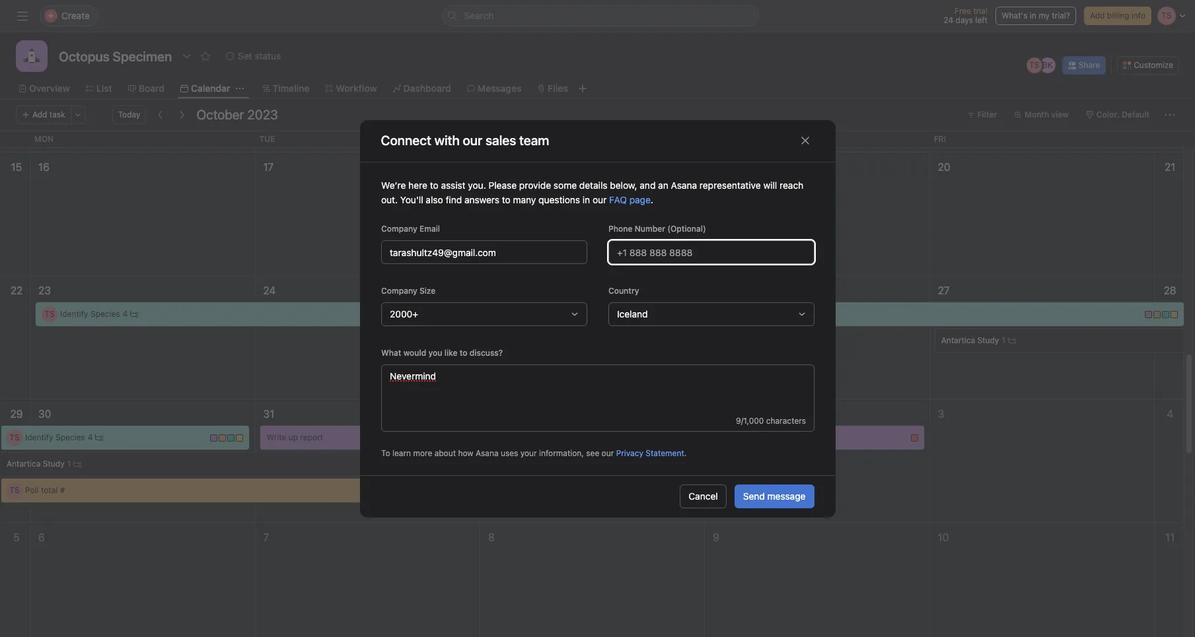 Task type: locate. For each thing, give the bounding box(es) containing it.
0 vertical spatial study
[[978, 336, 999, 346]]

1 vertical spatial 24
[[263, 285, 276, 297]]

cancel button
[[680, 485, 727, 509]]

0 horizontal spatial leftcount image
[[74, 461, 81, 469]]

name@company.com text field
[[381, 240, 587, 264]]

message
[[768, 491, 806, 502]]

#
[[60, 486, 65, 496]]

24 inside free trial 24 days left
[[944, 15, 954, 25]]

antartica study for 27
[[941, 336, 999, 346]]

9
[[713, 532, 720, 544]]

discuss?
[[469, 348, 503, 358]]

0 vertical spatial 4
[[123, 309, 128, 319]]

to down please
[[502, 194, 510, 205]]

0 horizontal spatial study
[[43, 459, 65, 469]]

leftcount image
[[130, 311, 138, 319]]

0 vertical spatial company
[[381, 224, 417, 234]]

in inside we're here to assist you. please provide some details below, and an asana representative will reach out. you'll also find answers to many questions in our
[[582, 194, 590, 205]]

0 vertical spatial add
[[1090, 11, 1105, 20]]

study
[[978, 336, 999, 346], [43, 459, 65, 469]]

6
[[38, 532, 45, 544]]

1 horizontal spatial 1
[[1002, 336, 1006, 346]]

what's
[[1002, 11, 1028, 20]]

identify down 30
[[25, 433, 53, 443]]

many
[[513, 194, 536, 205]]

1 vertical spatial species
[[55, 433, 85, 443]]

0 vertical spatial species
[[91, 309, 120, 319]]

. down and
[[650, 194, 653, 205]]

1 vertical spatial company
[[381, 286, 417, 296]]

0 vertical spatial leftcount image
[[1008, 337, 1016, 345]]

report
[[300, 433, 323, 443]]

workflow link
[[325, 81, 377, 96]]

0 horizontal spatial species
[[55, 433, 85, 443]]

1 horizontal spatial species
[[91, 309, 120, 319]]

1 vertical spatial .
[[684, 448, 686, 458]]

species up # at the bottom of page
[[55, 433, 85, 443]]

0 vertical spatial our
[[463, 133, 483, 148]]

0 vertical spatial antartica study
[[941, 336, 999, 346]]

29
[[10, 408, 23, 420]]

our inside we're here to assist you. please provide some details below, and an asana representative will reach out. you'll also find answers to many questions in our
[[592, 194, 606, 205]]

reach
[[779, 179, 803, 191]]

asana
[[671, 179, 697, 191], [475, 448, 498, 458]]

add left billing
[[1090, 11, 1105, 20]]

antartica down 27
[[941, 336, 975, 346]]

add inside add task button
[[32, 110, 47, 120]]

11
[[1166, 532, 1175, 544]]

0 vertical spatial to
[[430, 179, 438, 191]]

2 company from the top
[[381, 286, 417, 296]]

to right like
[[459, 348, 467, 358]]

1 vertical spatial identify species
[[25, 433, 85, 443]]

1 vertical spatial add
[[32, 110, 47, 120]]

1 vertical spatial to
[[502, 194, 510, 205]]

28
[[1164, 285, 1177, 297]]

assist
[[441, 179, 465, 191]]

0 horizontal spatial .
[[650, 194, 653, 205]]

my
[[1039, 11, 1050, 20]]

search
[[464, 10, 494, 21]]

0 vertical spatial antartica
[[941, 336, 975, 346]]

ts left bk
[[1030, 60, 1040, 70]]

you
[[428, 348, 442, 358]]

1 vertical spatial antartica
[[7, 459, 41, 469]]

questions
[[538, 194, 580, 205]]

1 horizontal spatial leftcount image
[[95, 434, 103, 442]]

1 vertical spatial study
[[43, 459, 65, 469]]

leftcount image for 27
[[1008, 337, 1016, 345]]

learn
[[392, 448, 411, 458]]

cancel
[[689, 491, 718, 502]]

identify for middle leftcount image
[[25, 433, 53, 443]]

details
[[579, 179, 607, 191]]

october 2023
[[197, 107, 278, 122]]

identify species left leftcount icon
[[60, 309, 120, 319]]

identify species down 30
[[25, 433, 85, 443]]

9/1,000
[[736, 416, 764, 426]]

please
[[488, 179, 516, 191]]

antartica study down 27
[[941, 336, 999, 346]]

5
[[13, 532, 20, 544]]

write up report
[[267, 433, 323, 443]]

send message button
[[735, 485, 814, 509]]

size
[[419, 286, 435, 296]]

to up also at left top
[[430, 179, 438, 191]]

our right see at the bottom
[[601, 448, 614, 458]]

0 horizontal spatial antartica
[[7, 459, 41, 469]]

1 horizontal spatial antartica
[[941, 336, 975, 346]]

in down details
[[582, 194, 590, 205]]

0 vertical spatial asana
[[671, 179, 697, 191]]

species for leftcount icon
[[91, 309, 120, 319]]

add task button
[[16, 106, 71, 124]]

statement
[[645, 448, 684, 458]]

1 vertical spatial identify
[[25, 433, 53, 443]]

country
[[608, 286, 639, 296]]

10
[[938, 532, 949, 544]]

write
[[267, 433, 286, 443]]

search list box
[[442, 5, 759, 26]]

1 vertical spatial our
[[592, 194, 606, 205]]

2000+ button
[[381, 302, 587, 326]]

1 vertical spatial in
[[582, 194, 590, 205]]

0 vertical spatial identify
[[60, 309, 88, 319]]

poll
[[25, 486, 39, 496]]

24
[[944, 15, 954, 25], [263, 285, 276, 297]]

ts down 23
[[45, 309, 55, 319]]

share
[[1079, 60, 1100, 70]]

board
[[139, 83, 165, 94]]

antartica for 30
[[7, 459, 41, 469]]

(optional)
[[667, 224, 706, 234]]

ts left poll
[[9, 486, 20, 496]]

0 horizontal spatial antartica study
[[7, 459, 65, 469]]

.
[[650, 194, 653, 205], [684, 448, 686, 458]]

study for 27
[[978, 336, 999, 346]]

add task
[[32, 110, 65, 120]]

0 vertical spatial 1
[[1002, 336, 1006, 346]]

find
[[445, 194, 462, 205]]

0 horizontal spatial 1
[[67, 459, 71, 469]]

company for company email
[[381, 224, 417, 234]]

asana inside we're here to assist you. please provide some details below, and an asana representative will reach out. you'll also find answers to many questions in our
[[671, 179, 697, 191]]

leftcount image
[[1008, 337, 1016, 345], [95, 434, 103, 442], [74, 461, 81, 469]]

poll total #
[[25, 486, 65, 496]]

1 horizontal spatial 24
[[944, 15, 954, 25]]

9/1,000 characters
[[736, 416, 806, 426]]

1 vertical spatial leftcount image
[[95, 434, 103, 442]]

1 horizontal spatial in
[[1030, 11, 1037, 20]]

some
[[553, 179, 577, 191]]

antartica up poll
[[7, 459, 41, 469]]

files link
[[538, 81, 568, 96]]

tue
[[259, 134, 275, 144]]

0 horizontal spatial 24
[[263, 285, 276, 297]]

add left task
[[32, 110, 47, 120]]

identify species
[[60, 309, 120, 319], [25, 433, 85, 443]]

list
[[96, 83, 112, 94]]

representative
[[699, 179, 761, 191]]

1 vertical spatial 1
[[67, 459, 71, 469]]

company email
[[381, 224, 440, 234]]

to
[[381, 448, 390, 458]]

we're here to assist you. please provide some details below, and an asana representative will reach out. you'll also find answers to many questions in our
[[381, 179, 803, 205]]

wed
[[484, 134, 503, 144]]

and
[[640, 179, 655, 191]]

antartica study
[[941, 336, 999, 346], [7, 459, 65, 469]]

0 horizontal spatial 4
[[88, 433, 93, 443]]

1 vertical spatial antartica study
[[7, 459, 65, 469]]

0 horizontal spatial identify
[[25, 433, 53, 443]]

0 vertical spatial identify species
[[60, 309, 120, 319]]

1 vertical spatial asana
[[475, 448, 498, 458]]

2 vertical spatial leftcount image
[[74, 461, 81, 469]]

1 vertical spatial 4
[[1167, 408, 1174, 420]]

dashboard link
[[393, 81, 451, 96]]

board link
[[128, 81, 165, 96]]

free trial 24 days left
[[944, 6, 988, 25]]

18
[[488, 161, 499, 173]]

fri
[[934, 134, 946, 144]]

add billing info
[[1090, 11, 1146, 20]]

antartica study up poll
[[7, 459, 65, 469]]

identify left leftcount icon
[[60, 309, 88, 319]]

company left email
[[381, 224, 417, 234]]

provide
[[519, 179, 551, 191]]

0 horizontal spatial add
[[32, 110, 47, 120]]

2 horizontal spatial 4
[[1167, 408, 1174, 420]]

1 horizontal spatial 4
[[123, 309, 128, 319]]

2 vertical spatial 4
[[88, 433, 93, 443]]

None text field
[[56, 44, 175, 68]]

asana right how
[[475, 448, 498, 458]]

0 vertical spatial in
[[1030, 11, 1037, 20]]

9/1,000 characters text field
[[390, 369, 806, 415]]

2 horizontal spatial leftcount image
[[1008, 337, 1016, 345]]

our
[[463, 133, 483, 148], [592, 194, 606, 205], [601, 448, 614, 458]]

timeline
[[273, 83, 310, 94]]

in left my on the right top
[[1030, 11, 1037, 20]]

previous month image
[[156, 110, 166, 120]]

species
[[91, 309, 120, 319], [55, 433, 85, 443]]

+1 888 888 8888 text field
[[608, 240, 814, 264]]

our left "wed"
[[463, 133, 483, 148]]

1 horizontal spatial identify
[[60, 309, 88, 319]]

add billing info button
[[1084, 7, 1152, 25]]

company
[[381, 224, 417, 234], [381, 286, 417, 296]]

1 horizontal spatial add
[[1090, 11, 1105, 20]]

0 horizontal spatial to
[[430, 179, 438, 191]]

species left leftcount icon
[[91, 309, 120, 319]]

how
[[458, 448, 473, 458]]

company up '2000+'
[[381, 286, 417, 296]]

our down details
[[592, 194, 606, 205]]

0 vertical spatial 24
[[944, 15, 954, 25]]

info
[[1132, 11, 1146, 20]]

asana right the an
[[671, 179, 697, 191]]

company size
[[381, 286, 435, 296]]

1 company from the top
[[381, 224, 417, 234]]

1 horizontal spatial antartica study
[[941, 336, 999, 346]]

1 horizontal spatial study
[[978, 336, 999, 346]]

1 horizontal spatial to
[[459, 348, 467, 358]]

1 for 30
[[67, 459, 71, 469]]

17
[[263, 161, 274, 173]]

identify
[[60, 309, 88, 319], [25, 433, 53, 443]]

task
[[49, 110, 65, 120]]

. up cancel button
[[684, 448, 686, 458]]

add inside add billing info button
[[1090, 11, 1105, 20]]

1 horizontal spatial asana
[[671, 179, 697, 191]]

0 horizontal spatial in
[[582, 194, 590, 205]]



Task type: describe. For each thing, give the bounding box(es) containing it.
will
[[763, 179, 777, 191]]

2 vertical spatial our
[[601, 448, 614, 458]]

to learn more about how asana uses your information, see our privacy statement .
[[381, 448, 686, 458]]

antartica for 27
[[941, 336, 975, 346]]

uses
[[500, 448, 518, 458]]

next month image
[[177, 110, 187, 120]]

add for add billing info
[[1090, 11, 1105, 20]]

4 for middle leftcount image
[[88, 433, 93, 443]]

3
[[938, 408, 945, 420]]

with
[[435, 133, 460, 148]]

in inside button
[[1030, 11, 1037, 20]]

phone number (optional)
[[608, 224, 706, 234]]

overview
[[29, 83, 70, 94]]

calendar
[[191, 83, 230, 94]]

23
[[38, 285, 51, 297]]

see
[[586, 448, 599, 458]]

20
[[938, 161, 951, 173]]

27
[[938, 285, 950, 297]]

out.
[[381, 194, 398, 205]]

dashboard
[[403, 83, 451, 94]]

identify for leftcount icon
[[60, 309, 88, 319]]

21
[[1165, 161, 1176, 173]]

calendar link
[[180, 81, 230, 96]]

rocket image
[[24, 48, 40, 64]]

number
[[635, 224, 665, 234]]

an
[[658, 179, 668, 191]]

send
[[743, 491, 765, 502]]

characters
[[766, 416, 806, 426]]

list link
[[86, 81, 112, 96]]

workflow
[[336, 83, 377, 94]]

files
[[548, 83, 568, 94]]

trial
[[974, 6, 988, 16]]

below,
[[610, 179, 637, 191]]

timeline link
[[262, 81, 310, 96]]

billing
[[1107, 11, 1130, 20]]

today button
[[112, 106, 146, 124]]

page
[[629, 194, 650, 205]]

2000+
[[390, 308, 418, 319]]

would
[[403, 348, 426, 358]]

bk
[[1043, 60, 1053, 70]]

2 vertical spatial to
[[459, 348, 467, 358]]

search button
[[442, 5, 759, 26]]

identify species for middle leftcount image
[[25, 433, 85, 443]]

send message
[[743, 491, 806, 502]]

you'll
[[400, 194, 423, 205]]

here
[[408, 179, 427, 191]]

0 vertical spatial .
[[650, 194, 653, 205]]

your
[[520, 448, 537, 458]]

free
[[955, 6, 971, 16]]

19
[[713, 161, 724, 173]]

1 horizontal spatial .
[[684, 448, 686, 458]]

like
[[444, 348, 457, 358]]

close this dialog image
[[800, 135, 810, 146]]

0 horizontal spatial asana
[[475, 448, 498, 458]]

what's in my trial? button
[[996, 7, 1076, 25]]

also
[[426, 194, 443, 205]]

what would you like to discuss?
[[381, 348, 503, 358]]

1 for 27
[[1002, 336, 1006, 346]]

privacy
[[616, 448, 643, 458]]

ts down 29
[[9, 433, 20, 443]]

email
[[419, 224, 440, 234]]

species for middle leftcount image
[[55, 433, 85, 443]]

phone
[[608, 224, 632, 234]]

total
[[41, 486, 58, 496]]

identify species for leftcount icon
[[60, 309, 120, 319]]

31
[[263, 408, 274, 420]]

leftcount image for 30
[[74, 461, 81, 469]]

today
[[118, 110, 140, 120]]

iceland
[[617, 308, 648, 319]]

privacy statement link
[[616, 448, 684, 458]]

you.
[[468, 179, 486, 191]]

days
[[956, 15, 973, 25]]

2 horizontal spatial to
[[502, 194, 510, 205]]

share button
[[1062, 56, 1106, 75]]

2023
[[247, 107, 278, 122]]

sales team
[[486, 133, 549, 148]]

company for company size
[[381, 286, 417, 296]]

antartica study for 30
[[7, 459, 65, 469]]

add to starred image
[[200, 51, 211, 61]]

trial?
[[1052, 11, 1070, 20]]

4 for leftcount icon
[[123, 309, 128, 319]]

add for add task
[[32, 110, 47, 120]]

more
[[413, 448, 432, 458]]

study for 30
[[43, 459, 65, 469]]

8
[[488, 532, 495, 544]]

connect with our sales team dialog
[[360, 120, 836, 518]]

iceland button
[[608, 302, 814, 326]]

october
[[197, 107, 244, 122]]

messages link
[[467, 81, 522, 96]]

15
[[11, 161, 22, 173]]

messages
[[478, 83, 522, 94]]

mon
[[34, 134, 54, 144]]



Task type: vqa. For each thing, say whether or not it's contained in the screenshot.
Identify to the bottom
yes



